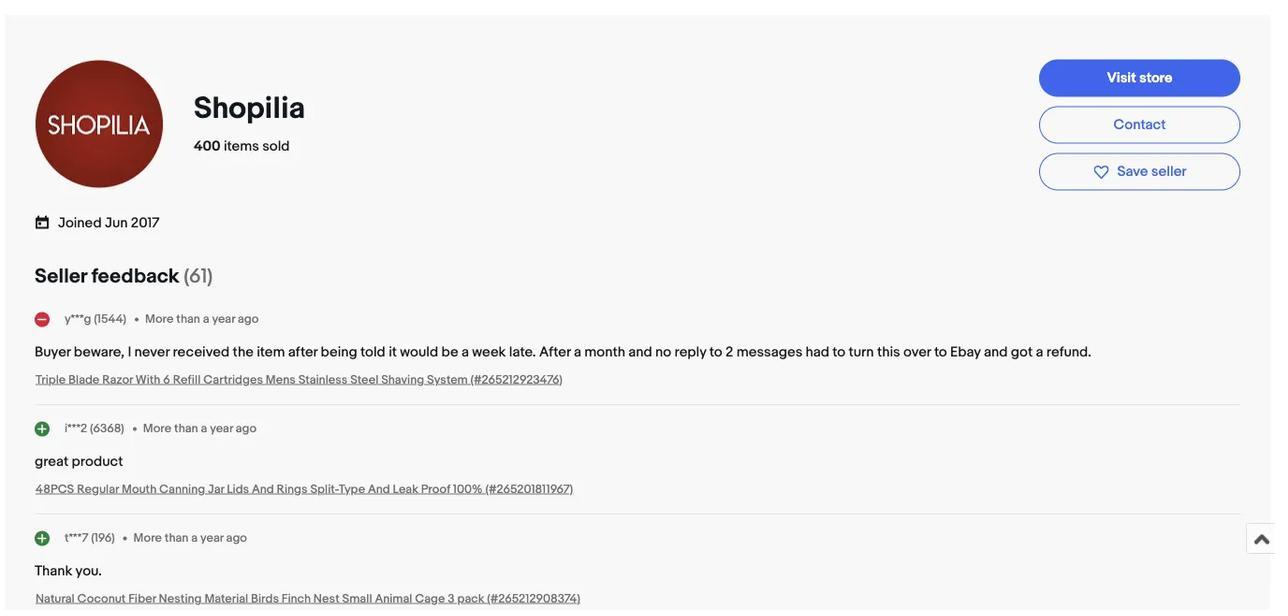 Task type: locate. For each thing, give the bounding box(es) containing it.
visit store link
[[1040, 59, 1241, 97]]

than for you.
[[165, 531, 189, 546]]

save seller button
[[1040, 153, 1241, 191]]

late.
[[509, 344, 536, 361]]

48pcs regular mouth canning jar lids and rings split-type and leak proof 100% (#265201811967) link
[[36, 482, 573, 497]]

text__icon wrapper image
[[35, 213, 58, 230]]

(#265212908374)
[[487, 592, 581, 606]]

more than a year ago for you.
[[134, 531, 247, 546]]

seller
[[35, 264, 87, 288]]

year for beware,
[[212, 312, 235, 327]]

item
[[257, 344, 285, 361]]

over
[[904, 344, 931, 361]]

year
[[212, 312, 235, 327], [210, 422, 233, 436], [200, 531, 224, 546]]

than up "received"
[[176, 312, 200, 327]]

more up never
[[145, 312, 174, 327]]

1 vertical spatial more
[[143, 422, 172, 436]]

animal
[[375, 592, 413, 606]]

had
[[806, 344, 830, 361]]

1 vertical spatial than
[[174, 422, 198, 436]]

0 horizontal spatial and
[[629, 344, 653, 361]]

it
[[389, 344, 397, 361]]

2 vertical spatial year
[[200, 531, 224, 546]]

than down 'refill'
[[174, 422, 198, 436]]

year down 'cartridges'
[[210, 422, 233, 436]]

more than a year ago down 'refill'
[[143, 422, 257, 436]]

2 and from the left
[[368, 482, 390, 497]]

0 vertical spatial than
[[176, 312, 200, 327]]

more than a year ago down canning
[[134, 531, 247, 546]]

contact
[[1114, 116, 1167, 133]]

more than a year ago for product
[[143, 422, 257, 436]]

natural coconut fiber nesting material birds finch nest small animal cage 3 pack (#265212908374) link
[[36, 592, 581, 606]]

1 horizontal spatial to
[[833, 344, 846, 361]]

2 horizontal spatial to
[[935, 344, 948, 361]]

48pcs
[[36, 482, 74, 497]]

shopilia link
[[194, 90, 312, 127]]

type
[[339, 482, 365, 497]]

ago up the the
[[238, 312, 259, 327]]

0 horizontal spatial and
[[252, 482, 274, 497]]

(#265212923476)
[[471, 373, 563, 387]]

(1544)
[[94, 312, 126, 327]]

product
[[72, 453, 123, 470]]

ago down 'lids'
[[226, 531, 247, 546]]

0 vertical spatial more
[[145, 312, 174, 327]]

0 horizontal spatial to
[[710, 344, 723, 361]]

(#265201811967)
[[486, 482, 573, 497]]

and
[[252, 482, 274, 497], [368, 482, 390, 497]]

visit store
[[1108, 69, 1173, 86]]

mens
[[266, 373, 296, 387]]

to right over
[[935, 344, 948, 361]]

2 vertical spatial than
[[165, 531, 189, 546]]

(196)
[[91, 531, 115, 546]]

more for beware,
[[145, 312, 174, 327]]

to left 2
[[710, 344, 723, 361]]

material
[[205, 592, 248, 606]]

a right after
[[574, 344, 582, 361]]

than
[[176, 312, 200, 327], [174, 422, 198, 436], [165, 531, 189, 546]]

0 vertical spatial more than a year ago
[[145, 312, 259, 327]]

and right 'lids'
[[252, 482, 274, 497]]

0 vertical spatial year
[[212, 312, 235, 327]]

year up the the
[[212, 312, 235, 327]]

and left leak
[[368, 482, 390, 497]]

1 horizontal spatial and
[[984, 344, 1008, 361]]

steel
[[350, 373, 379, 387]]

1 horizontal spatial and
[[368, 482, 390, 497]]

a down canning
[[191, 531, 198, 546]]

1 to from the left
[[710, 344, 723, 361]]

2 vertical spatial more
[[134, 531, 162, 546]]

the
[[233, 344, 254, 361]]

0 vertical spatial ago
[[238, 312, 259, 327]]

more down with
[[143, 422, 172, 436]]

and left got
[[984, 344, 1008, 361]]

y***g
[[65, 312, 91, 327]]

cartridges
[[204, 373, 263, 387]]

6
[[163, 373, 170, 387]]

more right (196)
[[134, 531, 162, 546]]

a
[[203, 312, 209, 327], [462, 344, 469, 361], [574, 344, 582, 361], [1036, 344, 1044, 361], [201, 422, 207, 436], [191, 531, 198, 546]]

100%
[[453, 482, 483, 497]]

more than a year ago up "received"
[[145, 312, 259, 327]]

more
[[145, 312, 174, 327], [143, 422, 172, 436], [134, 531, 162, 546]]

48pcs regular mouth canning jar lids and rings split-type and leak proof 100% (#265201811967)
[[36, 482, 573, 497]]

3
[[448, 592, 455, 606]]

told
[[361, 344, 386, 361]]

2 vertical spatial ago
[[226, 531, 247, 546]]

ebay
[[951, 344, 981, 361]]

split-
[[310, 482, 339, 497]]

a right be at bottom left
[[462, 344, 469, 361]]

ago down 'cartridges'
[[236, 422, 257, 436]]

1 vertical spatial more than a year ago
[[143, 422, 257, 436]]

more for you.
[[134, 531, 162, 546]]

1 vertical spatial year
[[210, 422, 233, 436]]

year down the jar
[[200, 531, 224, 546]]

than down canning
[[165, 531, 189, 546]]

ago for beware,
[[238, 312, 259, 327]]

to right had
[[833, 344, 846, 361]]

i***2 (6368)
[[65, 422, 124, 436]]

after
[[288, 344, 318, 361]]

and left no
[[629, 344, 653, 361]]

to
[[710, 344, 723, 361], [833, 344, 846, 361], [935, 344, 948, 361]]

buyer
[[35, 344, 71, 361]]

more than a year ago
[[145, 312, 259, 327], [143, 422, 257, 436], [134, 531, 247, 546]]

1 vertical spatial ago
[[236, 422, 257, 436]]

jar
[[208, 482, 224, 497]]

pack
[[458, 592, 485, 606]]

year for product
[[210, 422, 233, 436]]

shopilia image
[[34, 58, 165, 190]]

lids
[[227, 482, 249, 497]]

shaving
[[381, 373, 424, 387]]

more than a year ago for beware,
[[145, 312, 259, 327]]

2 vertical spatial more than a year ago
[[134, 531, 247, 546]]

small
[[342, 592, 372, 606]]

birds
[[251, 592, 279, 606]]

proof
[[421, 482, 451, 497]]

contact link
[[1040, 106, 1241, 144]]



Task type: describe. For each thing, give the bounding box(es) containing it.
with
[[136, 373, 161, 387]]

leak
[[393, 482, 419, 497]]

rings
[[277, 482, 308, 497]]

2 to from the left
[[833, 344, 846, 361]]

regular
[[77, 482, 119, 497]]

be
[[442, 344, 459, 361]]

400 items sold
[[194, 138, 290, 155]]

than for product
[[174, 422, 198, 436]]

coconut
[[77, 592, 126, 606]]

3 to from the left
[[935, 344, 948, 361]]

2017
[[131, 215, 160, 232]]

triple
[[36, 373, 66, 387]]

triple blade razor with 6 refill cartridges mens stainless steel shaving system (#265212923476)
[[36, 373, 563, 387]]

joined
[[58, 215, 102, 232]]

mouth
[[122, 482, 157, 497]]

(61)
[[184, 264, 213, 288]]

1 and from the left
[[252, 482, 274, 497]]

beware,
[[74, 344, 125, 361]]

a down 'refill'
[[201, 422, 207, 436]]

1 and from the left
[[629, 344, 653, 361]]

natural coconut fiber nesting material birds finch nest small animal cage 3 pack (#265212908374)
[[36, 592, 581, 606]]

received
[[173, 344, 230, 361]]

after
[[539, 344, 571, 361]]

month
[[585, 344, 626, 361]]

t***7
[[65, 531, 88, 546]]

more for product
[[143, 422, 172, 436]]

2 and from the left
[[984, 344, 1008, 361]]

(6368)
[[90, 422, 124, 436]]

refill
[[173, 373, 201, 387]]

a right got
[[1036, 344, 1044, 361]]

than for beware,
[[176, 312, 200, 327]]

visit
[[1108, 69, 1137, 86]]

items
[[224, 138, 259, 155]]

great product
[[35, 453, 123, 470]]

system
[[427, 373, 468, 387]]

a up "received"
[[203, 312, 209, 327]]

fiber
[[129, 592, 156, 606]]

t***7 (196)
[[65, 531, 115, 546]]

ago for product
[[236, 422, 257, 436]]

razor
[[102, 373, 133, 387]]

messages
[[737, 344, 803, 361]]

buyer beware, i never received the item after being told it would be a week late. after a month and no reply to 2 messages had to turn this over to ebay and got a refund.
[[35, 344, 1092, 361]]

blade
[[68, 373, 100, 387]]

jun
[[105, 215, 128, 232]]

being
[[321, 344, 358, 361]]

seller
[[1152, 163, 1187, 180]]

never
[[135, 344, 170, 361]]

stainless
[[298, 373, 348, 387]]

2
[[726, 344, 734, 361]]

i
[[128, 344, 131, 361]]

nest
[[314, 592, 340, 606]]

feedback
[[91, 264, 179, 288]]

thank you.
[[35, 563, 102, 580]]

no
[[656, 344, 672, 361]]

ago for you.
[[226, 531, 247, 546]]

week
[[472, 344, 506, 361]]

y***g (1544)
[[65, 312, 126, 327]]

refund.
[[1047, 344, 1092, 361]]

nesting
[[159, 592, 202, 606]]

sold
[[262, 138, 290, 155]]

reply
[[675, 344, 707, 361]]

canning
[[159, 482, 205, 497]]

shopilia
[[194, 90, 305, 127]]

save
[[1118, 163, 1149, 180]]

i***2
[[65, 422, 87, 436]]

triple blade razor with 6 refill cartridges mens stainless steel shaving system (#265212923476) link
[[36, 373, 563, 387]]

cage
[[415, 592, 445, 606]]

400
[[194, 138, 221, 155]]

would
[[400, 344, 438, 361]]

year for you.
[[200, 531, 224, 546]]

seller feedback (61)
[[35, 264, 213, 288]]

got
[[1011, 344, 1033, 361]]

this
[[878, 344, 901, 361]]

turn
[[849, 344, 874, 361]]

store
[[1140, 69, 1173, 86]]

save seller
[[1118, 163, 1187, 180]]

joined jun 2017
[[58, 215, 160, 232]]

great
[[35, 453, 69, 470]]



Task type: vqa. For each thing, say whether or not it's contained in the screenshot.
second and from the right
yes



